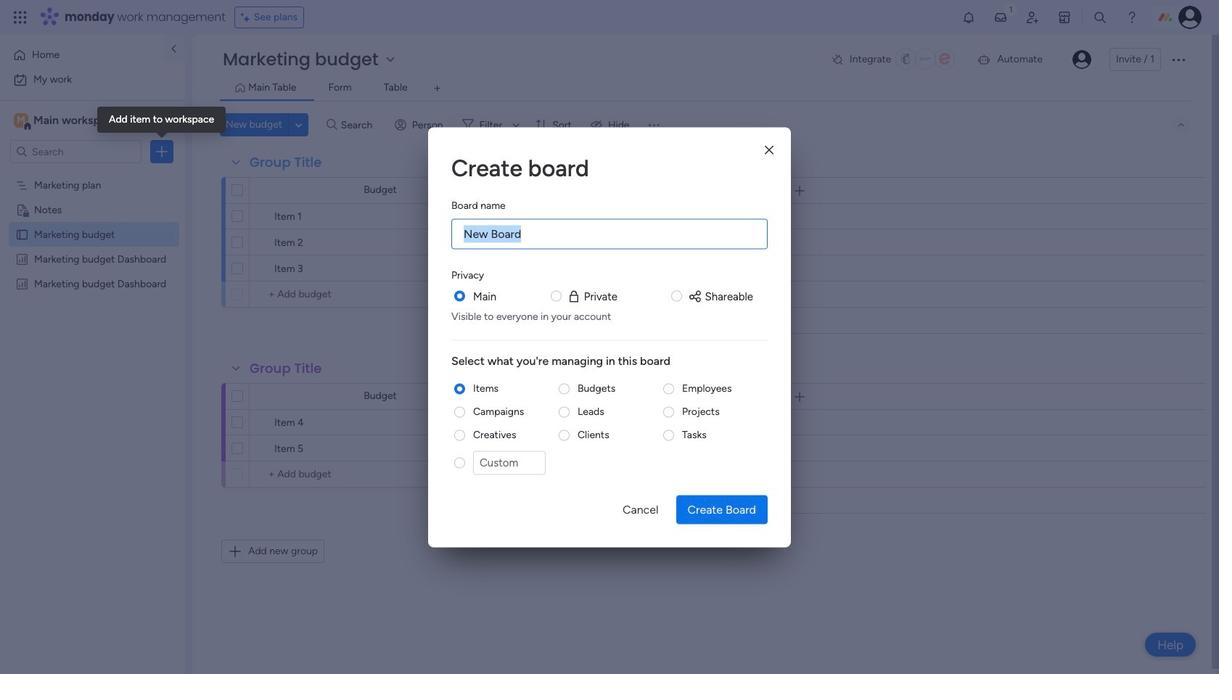 Task type: vqa. For each thing, say whether or not it's contained in the screenshot.
Notifications image
yes



Task type: locate. For each thing, give the bounding box(es) containing it.
public board image
[[15, 227, 29, 241]]

0 vertical spatial kendall parks image
[[1179, 6, 1202, 29]]

heading
[[452, 150, 768, 185], [452, 197, 506, 213], [452, 267, 484, 282], [452, 352, 768, 370]]

None field
[[246, 153, 326, 172], [528, 183, 566, 199], [246, 359, 326, 378], [528, 389, 566, 405], [721, 389, 749, 405], [246, 153, 326, 172], [528, 183, 566, 199], [246, 359, 326, 378], [528, 389, 566, 405], [721, 389, 749, 405]]

option
[[9, 44, 155, 67], [9, 68, 176, 91], [0, 172, 185, 175]]

1 vertical spatial public dashboard image
[[15, 277, 29, 290]]

0 vertical spatial option
[[9, 44, 155, 67]]

0 vertical spatial public dashboard image
[[15, 252, 29, 266]]

0 horizontal spatial kendall parks image
[[1073, 50, 1092, 69]]

list box
[[0, 170, 185, 492]]

angle down image
[[295, 119, 302, 130]]

update feed image
[[994, 10, 1008, 25]]

2 public dashboard image from the top
[[15, 277, 29, 290]]

tab list
[[220, 77, 1191, 101]]

Search field
[[337, 115, 381, 135]]

4 heading from the top
[[452, 352, 768, 370]]

v2 search image
[[327, 117, 337, 133]]

search everything image
[[1093, 10, 1108, 25]]

monday marketplace image
[[1058, 10, 1072, 25]]

2 vertical spatial option
[[0, 172, 185, 175]]

kendall parks image
[[1179, 6, 1202, 29], [1073, 50, 1092, 69]]

collapse image
[[1176, 119, 1188, 131]]

arrow down image
[[508, 116, 525, 134]]

public dashboard image
[[15, 252, 29, 266], [15, 277, 29, 290]]

Custom field
[[473, 451, 546, 475]]

see plans image
[[241, 9, 254, 25]]

workspace image
[[14, 113, 28, 128]]

2 heading from the top
[[452, 197, 506, 213]]

tab
[[426, 77, 449, 100]]

1 horizontal spatial kendall parks image
[[1179, 6, 1202, 29]]

option group
[[452, 381, 768, 483]]



Task type: describe. For each thing, give the bounding box(es) containing it.
1 vertical spatial kendall parks image
[[1073, 50, 1092, 69]]

1 image
[[1005, 1, 1018, 17]]

1 heading from the top
[[452, 150, 768, 185]]

private board image
[[15, 203, 29, 216]]

1 public dashboard image from the top
[[15, 252, 29, 266]]

New Board Name field
[[452, 219, 768, 249]]

notifications image
[[962, 10, 976, 25]]

3 heading from the top
[[452, 267, 484, 282]]

workspace selection element
[[14, 112, 121, 131]]

add view image
[[435, 83, 440, 94]]

Search in workspace field
[[30, 143, 121, 160]]

invite members image
[[1026, 10, 1040, 25]]

help image
[[1125, 10, 1140, 25]]

select product image
[[13, 10, 28, 25]]

close image
[[765, 145, 774, 156]]

1 vertical spatial option
[[9, 68, 176, 91]]



